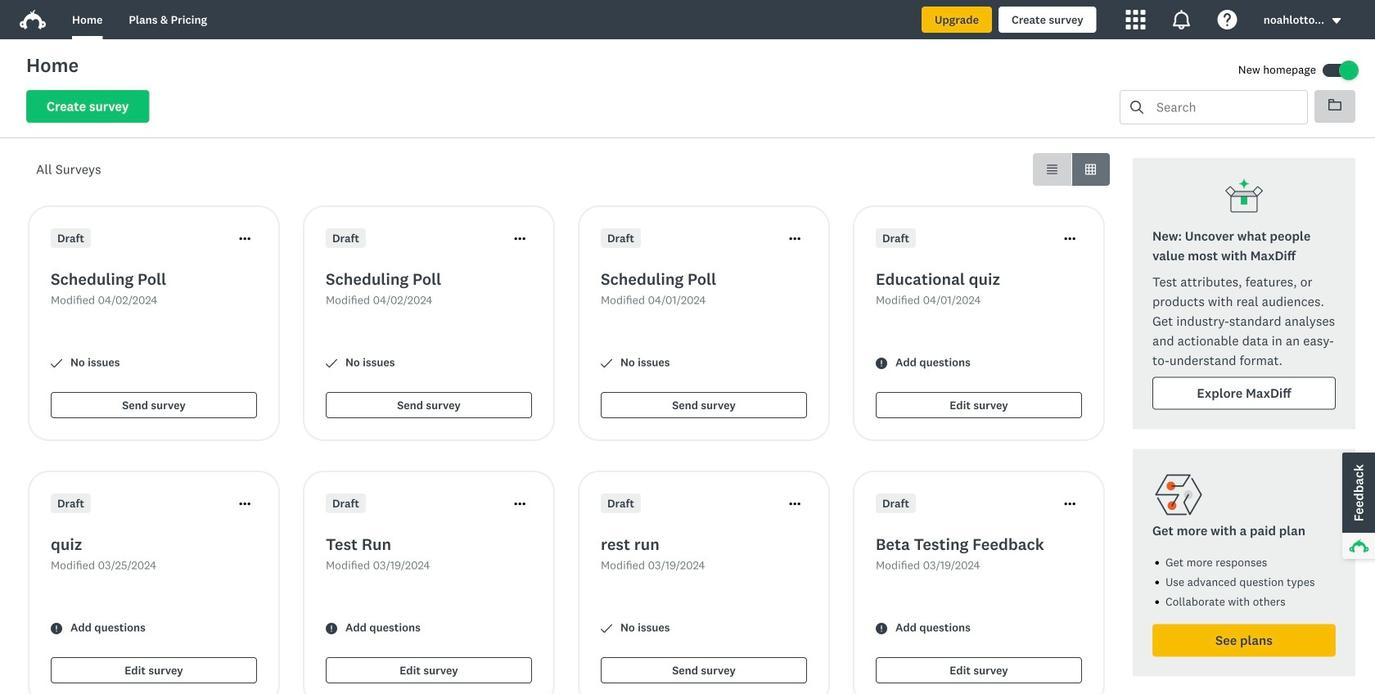 Task type: locate. For each thing, give the bounding box(es) containing it.
no issues image
[[51, 358, 62, 369], [326, 358, 337, 369]]

0 vertical spatial no issues image
[[601, 358, 613, 369]]

1 horizontal spatial warning image
[[876, 623, 888, 635]]

1 horizontal spatial warning image
[[876, 358, 888, 369]]

warning image
[[876, 358, 888, 369], [51, 623, 62, 635]]

brand logo image
[[20, 7, 46, 33], [20, 10, 46, 29]]

2 brand logo image from the top
[[20, 10, 46, 29]]

0 horizontal spatial no issues image
[[51, 358, 62, 369]]

0 horizontal spatial warning image
[[326, 623, 337, 635]]

response based pricing icon image
[[1153, 469, 1206, 521]]

group
[[1034, 153, 1111, 186]]

1 no issues image from the left
[[51, 358, 62, 369]]

products icon image
[[1127, 10, 1146, 29], [1127, 10, 1146, 29]]

dropdown arrow icon image
[[1332, 15, 1343, 27], [1333, 18, 1342, 24]]

search image
[[1131, 101, 1144, 114], [1131, 101, 1144, 114]]

1 horizontal spatial no issues image
[[326, 358, 337, 369]]

no issues image
[[601, 358, 613, 369], [601, 623, 613, 635]]

2 no issues image from the top
[[601, 623, 613, 635]]

warning image
[[326, 623, 337, 635], [876, 623, 888, 635]]

2 warning image from the left
[[876, 623, 888, 635]]

0 vertical spatial warning image
[[876, 358, 888, 369]]

1 vertical spatial no issues image
[[601, 623, 613, 635]]

0 horizontal spatial warning image
[[51, 623, 62, 635]]

1 warning image from the left
[[326, 623, 337, 635]]



Task type: vqa. For each thing, say whether or not it's contained in the screenshot.
Response Based Pricing Icon
yes



Task type: describe. For each thing, give the bounding box(es) containing it.
1 brand logo image from the top
[[20, 7, 46, 33]]

folders image
[[1329, 98, 1342, 111]]

2 no issues image from the left
[[326, 358, 337, 369]]

help icon image
[[1219, 10, 1238, 29]]

1 vertical spatial warning image
[[51, 623, 62, 635]]

notification center icon image
[[1173, 10, 1192, 29]]

1 no issues image from the top
[[601, 358, 613, 369]]

Search text field
[[1144, 91, 1308, 124]]

folders image
[[1329, 99, 1342, 111]]

max diff icon image
[[1225, 178, 1265, 217]]



